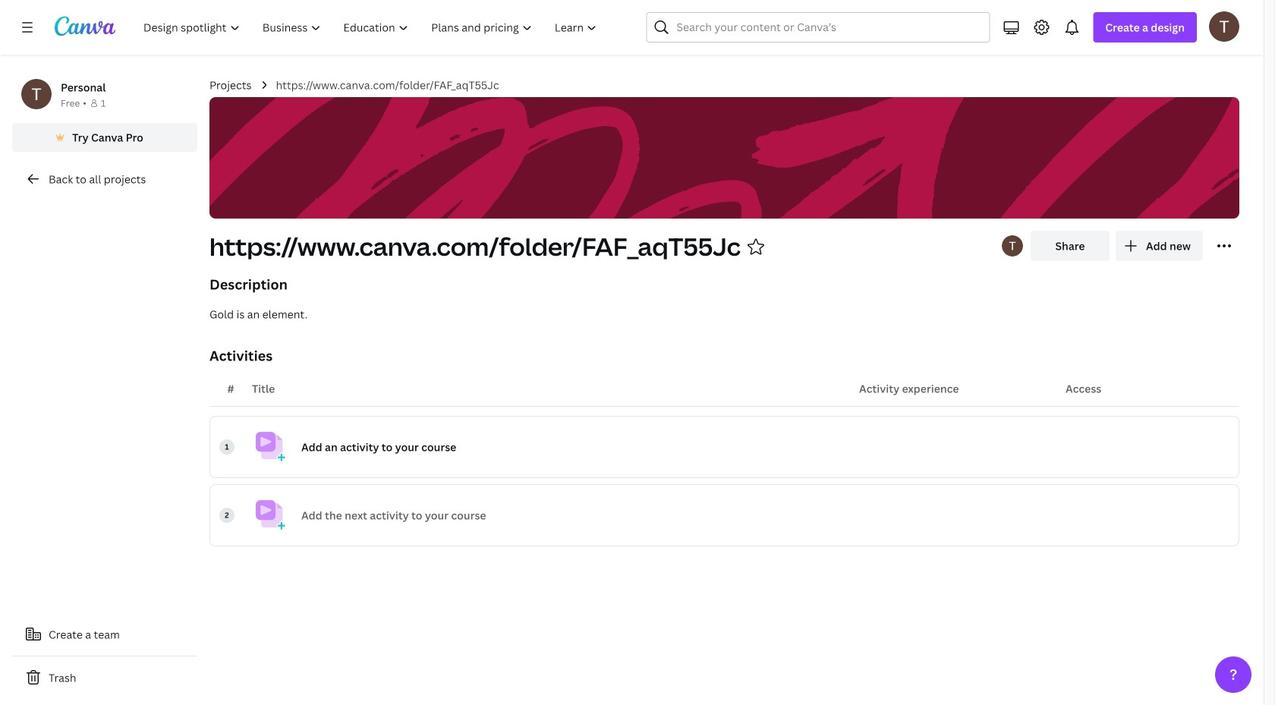Task type: describe. For each thing, give the bounding box(es) containing it.
terry turtle image
[[1209, 11, 1240, 42]]

Search search field
[[677, 13, 960, 42]]

1 row from the top
[[210, 416, 1240, 478]]



Task type: vqa. For each thing, say whether or not it's contained in the screenshot.
second row from the top
yes



Task type: locate. For each thing, give the bounding box(es) containing it.
0 vertical spatial row
[[210, 416, 1240, 478]]

2 row from the top
[[210, 484, 1240, 547]]

None search field
[[646, 12, 990, 43]]

1 vertical spatial row
[[210, 484, 1240, 547]]

top level navigation element
[[134, 12, 610, 43]]

row
[[210, 416, 1240, 478], [210, 484, 1240, 547]]



